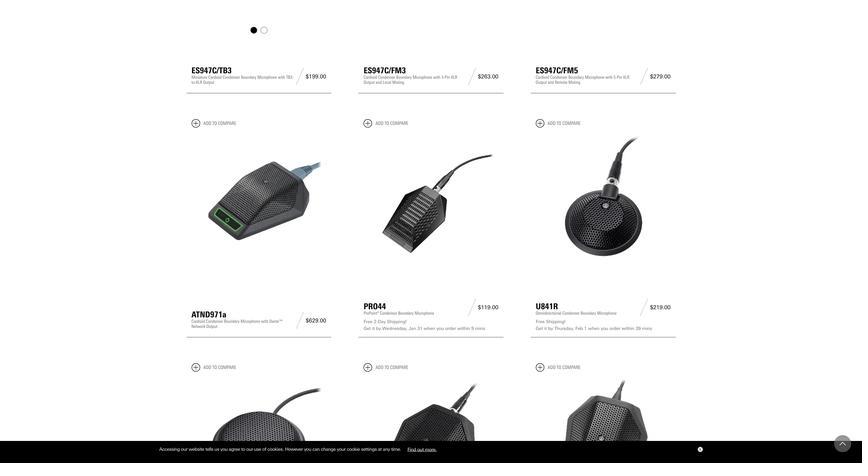 Task type: vqa. For each thing, say whether or not it's contained in the screenshot.
'DIVIDER LINE' image for AT-XP3/H
no



Task type: locate. For each thing, give the bounding box(es) containing it.
9
[[472, 326, 474, 331]]

0 horizontal spatial muting
[[392, 80, 404, 85]]

our
[[181, 447, 188, 453], [246, 447, 253, 453]]

1 horizontal spatial mins
[[642, 326, 652, 331]]

with inside atnd971a cardioid condenser boundary microphone with dante™ network output
[[261, 319, 268, 324]]

1 horizontal spatial it
[[545, 326, 547, 331]]

1 within from the left
[[458, 326, 470, 331]]

our left "use" at bottom
[[246, 447, 253, 453]]

$263.00
[[478, 73, 499, 80]]

boundary inside atnd971a cardioid condenser boundary microphone with dante™ network output
[[224, 319, 240, 324]]

get down omnidirectional
[[536, 326, 543, 331]]

u841r image
[[536, 133, 671, 268]]

tb3-
[[286, 75, 294, 80]]

cardioid inside es947c/fm5 cardioid condenser boundary microphone with 5-pin xlr output and remote muting
[[536, 75, 549, 80]]

by left thursday,
[[548, 326, 553, 331]]

divider line image right dante™
[[294, 313, 306, 330]]

2 it from the left
[[545, 326, 547, 331]]

shipping! inside free 2 -day shipping! get it by wednesday, jan 31 when you order within 9 mins
[[387, 320, 407, 325]]

mins inside free 2 -day shipping! get it by wednesday, jan 31 when you order within 9 mins
[[475, 326, 485, 331]]

get down the propoint®
[[364, 326, 371, 331]]

shipping! up thursday,
[[546, 320, 566, 325]]

accessing our website tells us you agree to our use of cookies. however you can change your cookie settings at any time.
[[159, 447, 403, 453]]

divider line image up 39
[[639, 299, 650, 316]]

it down omnidirectional
[[545, 326, 547, 331]]

you right 31
[[437, 326, 444, 331]]

you inside free shipping! get it by thursday, feb 1 when you order within 39 mins
[[601, 326, 609, 331]]

add to compare for add to compare button associated with u843r image
[[203, 365, 236, 371]]

by inside free 2 -day shipping! get it by wednesday, jan 31 when you order within 9 mins
[[376, 326, 381, 331]]

agree
[[229, 447, 240, 453]]

within left 9
[[458, 326, 470, 331]]

cardioid inside atnd971a cardioid condenser boundary microphone with dante™ network output
[[192, 319, 205, 324]]

0 horizontal spatial get
[[364, 326, 371, 331]]

with left dante™
[[261, 319, 268, 324]]

compare for u851rb image at the bottom of page's add to compare button
[[390, 365, 409, 371]]

1 horizontal spatial order
[[610, 326, 621, 331]]

divider line image for es947c/fm3
[[466, 68, 478, 85]]

divider line image up 9
[[466, 299, 478, 316]]

39
[[636, 326, 641, 331]]

xlr inside es947c/fm3 cardioid condenser boundary microphone with 3-pin xlr output and local muting
[[451, 75, 457, 80]]

es947c/fm3
[[364, 66, 406, 76]]

2 muting from the left
[[569, 80, 581, 85]]

with inside es947c/fm3 cardioid condenser boundary microphone with 3-pin xlr output and local muting
[[433, 75, 441, 80]]

0 horizontal spatial it
[[372, 326, 375, 331]]

microphone inside es947c/fm3 cardioid condenser boundary microphone with 3-pin xlr output and local muting
[[413, 75, 432, 80]]

with inside es947c/fm5 cardioid condenser boundary microphone with 5-pin xlr output and remote muting
[[606, 75, 613, 80]]

add to compare for u851rb image at the bottom of page's add to compare button
[[376, 365, 409, 371]]

output left local on the left of the page
[[364, 80, 375, 85]]

compare for add to compare button for u851cw image
[[563, 365, 581, 371]]

1 muting from the left
[[392, 80, 404, 85]]

within left 39
[[622, 326, 635, 331]]

cardioid for es947c/fm5
[[536, 75, 549, 80]]

muting right remote
[[569, 80, 581, 85]]

when
[[424, 326, 435, 331], [588, 326, 600, 331]]

1 by from the left
[[376, 326, 381, 331]]

condenser for atnd971a
[[206, 319, 223, 324]]

1 horizontal spatial within
[[622, 326, 635, 331]]

cardioid
[[208, 75, 222, 80], [364, 75, 377, 80], [536, 75, 549, 80], [192, 319, 205, 324]]

xlr down es947c/tb3
[[196, 80, 202, 85]]

microphone up free 2 -day shipping! get it by wednesday, jan 31 when you order within 9 mins
[[415, 311, 434, 316]]

to for u841r image
[[557, 121, 562, 127]]

when right 31
[[424, 326, 435, 331]]

condenser inside atnd971a cardioid condenser boundary microphone with dante™ network output
[[206, 319, 223, 324]]

2 and from the left
[[548, 80, 554, 85]]

pin for es947c/fm3
[[445, 75, 450, 80]]

boundary inside pro44 propoint® condenser boundary microphone
[[398, 311, 414, 316]]

output
[[203, 80, 214, 85], [364, 80, 375, 85], [536, 80, 547, 85], [206, 324, 218, 330]]

0 horizontal spatial within
[[458, 326, 470, 331]]

xlr
[[451, 75, 457, 80], [623, 75, 630, 80], [196, 80, 202, 85]]

compare for add to compare button associated with u841r image
[[563, 121, 581, 127]]

divider line image right "5-"
[[639, 68, 650, 85]]

microphone left "5-"
[[585, 75, 605, 80]]

microphone up free shipping! get it by thursday, feb 1 when you order within 39 mins
[[597, 311, 617, 316]]

add to compare button for pro44 image
[[364, 119, 409, 128]]

add for add to compare button associated with u841r image
[[548, 121, 556, 127]]

by
[[376, 326, 381, 331], [548, 326, 553, 331]]

shipping!
[[387, 320, 407, 325], [546, 320, 566, 325]]

cardioid for es947c/fm3
[[364, 75, 377, 80]]

microphone inside pro44 propoint® condenser boundary microphone
[[415, 311, 434, 316]]

microphone for u841r
[[597, 311, 617, 316]]

xlr right "5-"
[[623, 75, 630, 80]]

output down es947c/fm5 at top right
[[536, 80, 547, 85]]

and for es947c/fm3
[[376, 80, 382, 85]]

within
[[458, 326, 470, 331], [622, 326, 635, 331]]

option group
[[191, 25, 327, 35]]

microphone left dante™
[[241, 319, 260, 324]]

out
[[417, 447, 424, 453]]

feb
[[576, 326, 583, 331]]

1 mins from the left
[[475, 326, 485, 331]]

2 by from the left
[[548, 326, 553, 331]]

pro44 image
[[364, 133, 499, 268]]

with for es947c/fm5
[[606, 75, 613, 80]]

jan
[[409, 326, 416, 331]]

you
[[437, 326, 444, 331], [601, 326, 609, 331], [220, 447, 228, 453], [304, 447, 311, 453]]

to
[[212, 121, 217, 127], [385, 121, 389, 127], [557, 121, 562, 127], [212, 365, 217, 371], [385, 365, 389, 371], [557, 365, 562, 371], [241, 447, 245, 453]]

free left 2
[[364, 320, 373, 325]]

2 when from the left
[[588, 326, 600, 331]]

get inside free shipping! get it by thursday, feb 1 when you order within 39 mins
[[536, 326, 543, 331]]

order
[[445, 326, 456, 331], [610, 326, 621, 331]]

free inside free 2 -day shipping! get it by wednesday, jan 31 when you order within 9 mins
[[364, 320, 373, 325]]

boundary inside es947c/fm5 cardioid condenser boundary microphone with 5-pin xlr output and remote muting
[[569, 75, 584, 80]]

divider line image
[[294, 68, 306, 85], [466, 68, 478, 85], [639, 68, 650, 85], [466, 299, 478, 316], [639, 299, 650, 316], [294, 313, 306, 330]]

get
[[364, 326, 371, 331], [536, 326, 543, 331]]

to for the 'atnd971a' image
[[212, 121, 217, 127]]

1 horizontal spatial and
[[548, 80, 554, 85]]

1 horizontal spatial free
[[536, 320, 545, 325]]

wednesday,
[[382, 326, 408, 331]]

mins
[[475, 326, 485, 331], [642, 326, 652, 331]]

when right 1
[[588, 326, 600, 331]]

2 pin from the left
[[617, 75, 622, 80]]

to for pro44 image
[[385, 121, 389, 127]]

condenser
[[223, 75, 240, 80], [378, 75, 395, 80], [550, 75, 568, 80], [380, 311, 397, 316], [563, 311, 580, 316], [206, 319, 223, 324]]

with left tb3-
[[278, 75, 285, 80]]

it inside free 2 -day shipping! get it by wednesday, jan 31 when you order within 9 mins
[[372, 326, 375, 331]]

boundary inside es947c/fm3 cardioid condenser boundary microphone with 3-pin xlr output and local muting
[[396, 75, 412, 80]]

divider line image for pro44
[[466, 299, 478, 316]]

thursday,
[[555, 326, 574, 331]]

31
[[418, 326, 423, 331]]

1 horizontal spatial by
[[548, 326, 553, 331]]

free shipping! get it by thursday, feb 1 when you order within 39 mins
[[536, 320, 652, 331]]

microphone left "3-"
[[413, 75, 432, 80]]

0 horizontal spatial xlr
[[196, 80, 202, 85]]

mins right 39
[[642, 326, 652, 331]]

with left "3-"
[[433, 75, 441, 80]]

order inside free shipping! get it by thursday, feb 1 when you order within 39 mins
[[610, 326, 621, 331]]

output inside atnd971a cardioid condenser boundary microphone with dante™ network output
[[206, 324, 218, 330]]

pin inside es947c/fm5 cardioid condenser boundary microphone with 5-pin xlr output and remote muting
[[617, 75, 622, 80]]

0 horizontal spatial our
[[181, 447, 188, 453]]

add to compare button for u841r image
[[536, 119, 581, 128]]

$199.00
[[306, 73, 326, 80]]

compare
[[218, 121, 236, 127], [390, 121, 409, 127], [563, 121, 581, 127], [218, 365, 236, 371], [390, 365, 409, 371], [563, 365, 581, 371]]

microphone left tb3-
[[258, 75, 277, 80]]

2 shipping! from the left
[[546, 320, 566, 325]]

mins right 9
[[475, 326, 485, 331]]

add to compare for add to compare button for u851cw image
[[548, 365, 581, 371]]

1 horizontal spatial get
[[536, 326, 543, 331]]

find out more.
[[408, 447, 437, 453]]

5-
[[614, 75, 617, 80]]

0 horizontal spatial when
[[424, 326, 435, 331]]

free down omnidirectional
[[536, 320, 545, 325]]

2 order from the left
[[610, 326, 621, 331]]

1 when from the left
[[424, 326, 435, 331]]

cookie
[[347, 447, 360, 453]]

0 horizontal spatial pin
[[445, 75, 450, 80]]

boundary for atnd971a
[[224, 319, 240, 324]]

condenser inside es947c/fm5 cardioid condenser boundary microphone with 5-pin xlr output and remote muting
[[550, 75, 568, 80]]

muting right local on the left of the page
[[392, 80, 404, 85]]

2 mins from the left
[[642, 326, 652, 331]]

divider line image right tb3-
[[294, 68, 306, 85]]

compare for add to compare button for the 'atnd971a' image
[[218, 121, 236, 127]]

boundary for pro44
[[398, 311, 414, 316]]

and left local on the left of the page
[[376, 80, 382, 85]]

pin inside es947c/fm3 cardioid condenser boundary microphone with 3-pin xlr output and local muting
[[445, 75, 450, 80]]

xlr inside es947c/fm5 cardioid condenser boundary microphone with 5-pin xlr output and remote muting
[[623, 75, 630, 80]]

1 free from the left
[[364, 320, 373, 325]]

add to compare
[[203, 121, 236, 127], [376, 121, 409, 127], [548, 121, 581, 127], [203, 365, 236, 371], [376, 365, 409, 371], [548, 365, 581, 371]]

by down -
[[376, 326, 381, 331]]

output down atnd971a
[[206, 324, 218, 330]]

muting
[[392, 80, 404, 85], [569, 80, 581, 85]]

condenser inside u841r omnidirectional condenser boundary microphone
[[563, 311, 580, 316]]

0 horizontal spatial free
[[364, 320, 373, 325]]

shipping! up wednesday,
[[387, 320, 407, 325]]

and inside es947c/fm3 cardioid condenser boundary microphone with 3-pin xlr output and local muting
[[376, 80, 382, 85]]

you right 1
[[601, 326, 609, 331]]

microphone inside atnd971a cardioid condenser boundary microphone with dante™ network output
[[241, 319, 260, 324]]

1 horizontal spatial shipping!
[[546, 320, 566, 325]]

boundary
[[241, 75, 257, 80], [396, 75, 412, 80], [569, 75, 584, 80], [398, 311, 414, 316], [581, 311, 596, 316], [224, 319, 240, 324]]

order inside free 2 -day shipping! get it by wednesday, jan 31 when you order within 9 mins
[[445, 326, 456, 331]]

xlr right "3-"
[[451, 75, 457, 80]]

pro44 propoint® condenser boundary microphone
[[364, 302, 434, 316]]

divider line image for es947c/tb3
[[294, 68, 306, 85]]

2 get from the left
[[536, 326, 543, 331]]

1 and from the left
[[376, 80, 382, 85]]

find
[[408, 447, 416, 453]]

add
[[203, 121, 211, 127], [376, 121, 384, 127], [548, 121, 556, 127], [203, 365, 211, 371], [376, 365, 384, 371], [548, 365, 556, 371]]

muting inside es947c/fm5 cardioid condenser boundary microphone with 5-pin xlr output and remote muting
[[569, 80, 581, 85]]

find out more. link
[[403, 445, 442, 455]]

shipping! inside free shipping! get it by thursday, feb 1 when you order within 39 mins
[[546, 320, 566, 325]]

pin
[[445, 75, 450, 80], [617, 75, 622, 80]]

and left remote
[[548, 80, 554, 85]]

condenser inside pro44 propoint® condenser boundary microphone
[[380, 311, 397, 316]]

output inside es947c/tb3 miniature cardioid condenser boundary microphone with tb3- to-xlr output
[[203, 80, 214, 85]]

u851rb image
[[364, 378, 499, 464]]

within inside free shipping! get it by thursday, feb 1 when you order within 39 mins
[[622, 326, 635, 331]]

free
[[364, 320, 373, 325], [536, 320, 545, 325]]

1 pin from the left
[[445, 75, 450, 80]]

1 horizontal spatial muting
[[569, 80, 581, 85]]

es947c/fm5 cardioid condenser boundary microphone with 5-pin xlr output and remote muting
[[536, 66, 630, 85]]

add to compare button for the 'atnd971a' image
[[192, 119, 236, 128]]

divider line image right "3-"
[[466, 68, 478, 85]]

order left 9
[[445, 326, 456, 331]]

1 get from the left
[[364, 326, 371, 331]]

0 horizontal spatial by
[[376, 326, 381, 331]]

0 horizontal spatial and
[[376, 80, 382, 85]]

microphone inside es947c/fm5 cardioid condenser boundary microphone with 5-pin xlr output and remote muting
[[585, 75, 605, 80]]

add for add to compare button related to pro44 image
[[376, 121, 384, 127]]

divider line image for u841r
[[639, 299, 650, 316]]

2 horizontal spatial xlr
[[623, 75, 630, 80]]

to for u843r image
[[212, 365, 217, 371]]

microphone inside u841r omnidirectional condenser boundary microphone
[[597, 311, 617, 316]]

0 horizontal spatial mins
[[475, 326, 485, 331]]

add to compare button for u851rb image at the bottom of page
[[364, 364, 409, 372]]

it
[[372, 326, 375, 331], [545, 326, 547, 331]]

boundary inside es947c/tb3 miniature cardioid condenser boundary microphone with tb3- to-xlr output
[[241, 75, 257, 80]]

it down 2
[[372, 326, 375, 331]]

1 horizontal spatial our
[[246, 447, 253, 453]]

day
[[378, 320, 386, 325]]

$279.00
[[650, 73, 671, 80]]

microphone for atnd971a
[[241, 319, 260, 324]]

it inside free shipping! get it by thursday, feb 1 when you order within 39 mins
[[545, 326, 547, 331]]

add to compare for add to compare button related to pro44 image
[[376, 121, 409, 127]]

omnidirectional
[[536, 311, 562, 316]]

1
[[585, 326, 587, 331]]

condenser for es947c/fm3
[[378, 75, 395, 80]]

1 horizontal spatial when
[[588, 326, 600, 331]]

1 order from the left
[[445, 326, 456, 331]]

our left website
[[181, 447, 188, 453]]

1 shipping! from the left
[[387, 320, 407, 325]]

1 it from the left
[[372, 326, 375, 331]]

add to compare button
[[192, 119, 236, 128], [364, 119, 409, 128], [536, 119, 581, 128], [192, 364, 236, 372], [364, 364, 409, 372], [536, 364, 581, 372]]

condenser inside es947c/fm3 cardioid condenser boundary microphone with 3-pin xlr output and local muting
[[378, 75, 395, 80]]

order left 39
[[610, 326, 621, 331]]

2 within from the left
[[622, 326, 635, 331]]

condenser for pro44
[[380, 311, 397, 316]]

xlr for es947c/fm5
[[623, 75, 630, 80]]

change
[[321, 447, 336, 453]]

cardioid inside es947c/fm3 cardioid condenser boundary microphone with 3-pin xlr output and local muting
[[364, 75, 377, 80]]

atnd971a
[[192, 310, 226, 320]]

0 horizontal spatial shipping!
[[387, 320, 407, 325]]

settings
[[361, 447, 377, 453]]

microphone
[[258, 75, 277, 80], [413, 75, 432, 80], [585, 75, 605, 80], [415, 311, 434, 316], [597, 311, 617, 316], [241, 319, 260, 324]]

and inside es947c/fm5 cardioid condenser boundary microphone with 5-pin xlr output and remote muting
[[548, 80, 554, 85]]

output down es947c/tb3
[[203, 80, 214, 85]]

by inside free shipping! get it by thursday, feb 1 when you order within 39 mins
[[548, 326, 553, 331]]

free inside free shipping! get it by thursday, feb 1 when you order within 39 mins
[[536, 320, 545, 325]]

with
[[278, 75, 285, 80], [433, 75, 441, 80], [606, 75, 613, 80], [261, 319, 268, 324]]

1 horizontal spatial xlr
[[451, 75, 457, 80]]

us
[[215, 447, 219, 453]]

1 horizontal spatial pin
[[617, 75, 622, 80]]

boundary inside u841r omnidirectional condenser boundary microphone
[[581, 311, 596, 316]]

0 horizontal spatial order
[[445, 326, 456, 331]]

with inside es947c/tb3 miniature cardioid condenser boundary microphone with tb3- to-xlr output
[[278, 75, 285, 80]]

pin for es947c/fm5
[[617, 75, 622, 80]]

u843r image
[[192, 378, 326, 464]]

with left "5-"
[[606, 75, 613, 80]]

when inside free 2 -day shipping! get it by wednesday, jan 31 when you order within 9 mins
[[424, 326, 435, 331]]

and
[[376, 80, 382, 85], [548, 80, 554, 85]]

arrow up image
[[840, 441, 846, 447]]

2 free from the left
[[536, 320, 545, 325]]

muting inside es947c/fm3 cardioid condenser boundary microphone with 3-pin xlr output and local muting
[[392, 80, 404, 85]]

compare for add to compare button associated with u843r image
[[218, 365, 236, 371]]



Task type: describe. For each thing, give the bounding box(es) containing it.
es947c/fm3 cardioid condenser boundary microphone with 3-pin xlr output and local muting
[[364, 66, 457, 85]]

your
[[337, 447, 346, 453]]

add to compare button for u843r image
[[192, 364, 236, 372]]

1 our from the left
[[181, 447, 188, 453]]

with for atnd971a
[[261, 319, 268, 324]]

microphone for es947c/fm5
[[585, 75, 605, 80]]

to for u851cw image
[[557, 365, 562, 371]]

microphone inside es947c/tb3 miniature cardioid condenser boundary microphone with tb3- to-xlr output
[[258, 75, 277, 80]]

muting for es947c/fm5
[[569, 80, 581, 85]]

condenser inside es947c/tb3 miniature cardioid condenser boundary microphone with tb3- to-xlr output
[[223, 75, 240, 80]]

u851cw image
[[536, 378, 671, 464]]

any
[[383, 447, 390, 453]]

accessing
[[159, 447, 180, 453]]

miniature
[[192, 75, 207, 80]]

boundary for es947c/fm5
[[569, 75, 584, 80]]

xlr inside es947c/tb3 miniature cardioid condenser boundary microphone with tb3- to-xlr output
[[196, 80, 202, 85]]

at
[[378, 447, 382, 453]]

free for u841r
[[536, 320, 545, 325]]

2 our from the left
[[246, 447, 253, 453]]

es947c/fm5
[[536, 66, 578, 76]]

es947c/tb3
[[192, 66, 232, 76]]

add to compare for add to compare button for the 'atnd971a' image
[[203, 121, 236, 127]]

-
[[377, 320, 378, 325]]

condenser for u841r
[[563, 311, 580, 316]]

divider line image for es947c/fm5
[[639, 68, 650, 85]]

however
[[285, 447, 303, 453]]

time.
[[391, 447, 401, 453]]

muting for es947c/fm3
[[392, 80, 404, 85]]

cookies.
[[268, 447, 284, 453]]

network
[[192, 324, 205, 330]]

cross image
[[699, 449, 702, 452]]

cardioid inside es947c/tb3 miniature cardioid condenser boundary microphone with tb3- to-xlr output
[[208, 75, 222, 80]]

$629.00
[[306, 318, 326, 324]]

atnd971a cardioid condenser boundary microphone with dante™ network output
[[192, 310, 282, 330]]

add for add to compare button associated with u843r image
[[203, 365, 211, 371]]

boundary for es947c/fm3
[[396, 75, 412, 80]]

u841r omnidirectional condenser boundary microphone
[[536, 302, 617, 316]]

and for es947c/fm5
[[548, 80, 554, 85]]

microphone for pro44
[[415, 311, 434, 316]]

to-
[[192, 80, 196, 85]]

you inside free 2 -day shipping! get it by wednesday, jan 31 when you order within 9 mins
[[437, 326, 444, 331]]

output inside es947c/fm5 cardioid condenser boundary microphone with 5-pin xlr output and remote muting
[[536, 80, 547, 85]]

microphone for es947c/fm3
[[413, 75, 432, 80]]

2
[[374, 320, 377, 325]]

free for pro44
[[364, 320, 373, 325]]

boundary for u841r
[[581, 311, 596, 316]]

atnd971a image
[[192, 133, 326, 268]]

local
[[383, 80, 391, 85]]

website
[[189, 447, 204, 453]]

pro44
[[364, 302, 386, 312]]

add to compare for add to compare button associated with u841r image
[[548, 121, 581, 127]]

3-
[[442, 75, 445, 80]]

tells
[[205, 447, 213, 453]]

es947c/tb3 miniature cardioid condenser boundary microphone with tb3- to-xlr output
[[192, 66, 294, 85]]

divider line image for atnd971a
[[294, 313, 306, 330]]

remote
[[555, 80, 568, 85]]

cardioid for atnd971a
[[192, 319, 205, 324]]

you right us
[[220, 447, 228, 453]]

propoint®
[[364, 311, 379, 316]]

output inside es947c/fm3 cardioid condenser boundary microphone with 3-pin xlr output and local muting
[[364, 80, 375, 85]]

of
[[262, 447, 266, 453]]

u841r
[[536, 302, 558, 312]]

free 2 -day shipping! get it by wednesday, jan 31 when you order within 9 mins
[[364, 320, 485, 331]]

when inside free shipping! get it by thursday, feb 1 when you order within 39 mins
[[588, 326, 600, 331]]

more.
[[425, 447, 437, 453]]

add to compare button for u851cw image
[[536, 364, 581, 372]]

with for es947c/fm3
[[433, 75, 441, 80]]

within inside free 2 -day shipping! get it by wednesday, jan 31 when you order within 9 mins
[[458, 326, 470, 331]]

compare for add to compare button related to pro44 image
[[390, 121, 409, 127]]

mins inside free shipping! get it by thursday, feb 1 when you order within 39 mins
[[642, 326, 652, 331]]

add for add to compare button for u851cw image
[[548, 365, 556, 371]]

add for u851rb image at the bottom of page's add to compare button
[[376, 365, 384, 371]]

add for add to compare button for the 'atnd971a' image
[[203, 121, 211, 127]]

$119.00
[[478, 305, 499, 311]]

condenser for es947c/fm5
[[550, 75, 568, 80]]

use
[[254, 447, 261, 453]]

xlr for es947c/fm3
[[451, 75, 457, 80]]

dante™
[[269, 319, 282, 324]]

to for u851rb image at the bottom of page
[[385, 365, 389, 371]]

can
[[313, 447, 320, 453]]

$219.00
[[650, 305, 671, 311]]

you left can
[[304, 447, 311, 453]]

get inside free 2 -day shipping! get it by wednesday, jan 31 when you order within 9 mins
[[364, 326, 371, 331]]



